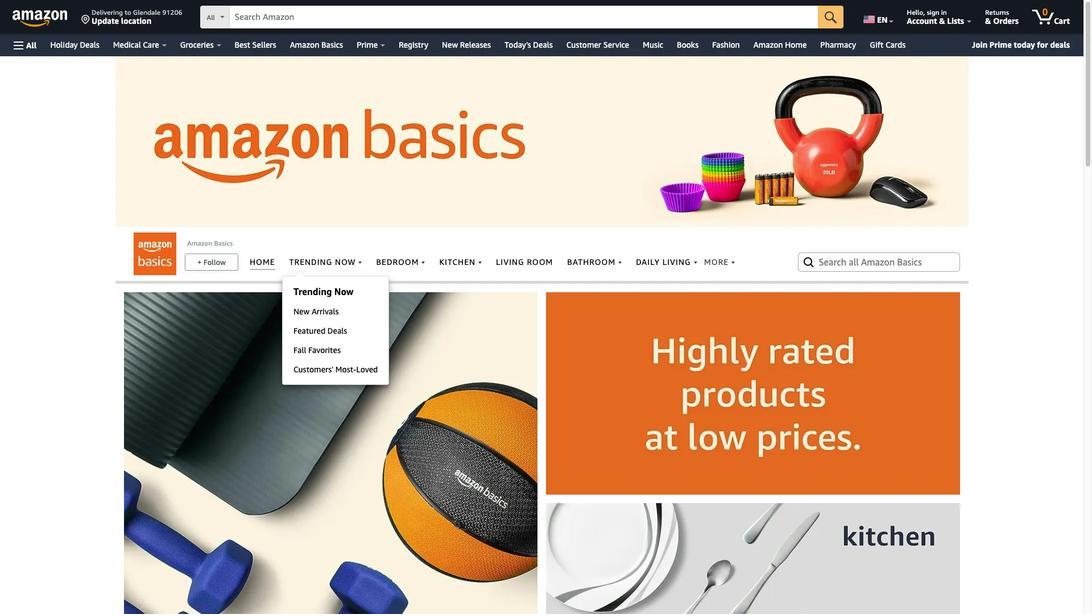 Task type: vqa. For each thing, say whether or not it's contained in the screenshot.
expand "image"
no



Task type: locate. For each thing, give the bounding box(es) containing it.
hello,
[[907, 8, 925, 17]]

None submit
[[818, 6, 844, 28]]

1 horizontal spatial &
[[986, 16, 992, 26]]

2 prime from the left
[[990, 40, 1012, 50]]

basics
[[322, 40, 343, 50], [214, 239, 233, 248]]

join
[[972, 40, 988, 50]]

all inside button
[[26, 40, 37, 50]]

home
[[785, 40, 807, 50]]

0 horizontal spatial prime
[[357, 40, 378, 50]]

lists
[[948, 16, 965, 26]]

0 horizontal spatial deals
[[80, 40, 100, 50]]

amazon
[[290, 40, 319, 50], [754, 40, 783, 50], [187, 239, 212, 248]]

cart
[[1055, 16, 1070, 26]]

glendale
[[133, 8, 161, 17]]

+ follow
[[197, 258, 226, 267]]

navigation navigation
[[0, 0, 1084, 56]]

+ follow button
[[186, 254, 238, 270]]

1 horizontal spatial amazon basics
[[290, 40, 343, 50]]

prime left "registry"
[[357, 40, 378, 50]]

amazon basics link
[[283, 37, 350, 53], [187, 239, 233, 248]]

deals right the today's
[[533, 40, 553, 50]]

service
[[604, 40, 629, 50]]

returns & orders
[[986, 8, 1019, 26]]

+
[[197, 258, 202, 267]]

amazon basics
[[290, 40, 343, 50], [187, 239, 233, 248]]

& inside the returns & orders
[[986, 16, 992, 26]]

basics left prime link
[[322, 40, 343, 50]]

account
[[907, 16, 938, 26]]

holiday deals
[[50, 40, 100, 50]]

registry link
[[392, 37, 435, 53]]

0 horizontal spatial &
[[940, 16, 946, 26]]

1 vertical spatial all
[[26, 40, 37, 50]]

1 deals from the left
[[80, 40, 100, 50]]

0 vertical spatial all
[[207, 13, 215, 22]]

en link
[[857, 3, 899, 31]]

1 vertical spatial amazon basics link
[[187, 239, 233, 248]]

deals
[[80, 40, 100, 50], [533, 40, 553, 50]]

medical
[[113, 40, 141, 50]]

join prime today for deals link
[[968, 38, 1075, 52]]

& for returns
[[986, 16, 992, 26]]

follow
[[204, 258, 226, 267]]

0 vertical spatial basics
[[322, 40, 343, 50]]

0 horizontal spatial amazon basics link
[[187, 239, 233, 248]]

1 horizontal spatial prime
[[990, 40, 1012, 50]]

0 horizontal spatial all
[[26, 40, 37, 50]]

cards
[[886, 40, 906, 50]]

amazon inside amazon home 'link'
[[754, 40, 783, 50]]

2 horizontal spatial amazon
[[754, 40, 783, 50]]

0 horizontal spatial amazon
[[187, 239, 212, 248]]

care
[[143, 40, 159, 50]]

all up groceries link
[[207, 13, 215, 22]]

music
[[643, 40, 664, 50]]

all down amazon image
[[26, 40, 37, 50]]

for
[[1038, 40, 1049, 50]]

1 & from the left
[[940, 16, 946, 26]]

best
[[235, 40, 250, 50]]

0
[[1043, 6, 1048, 18]]

prime right join
[[990, 40, 1012, 50]]

amazon basics link up the + follow button at the top of page
[[187, 239, 233, 248]]

1 vertical spatial basics
[[214, 239, 233, 248]]

all
[[207, 13, 215, 22], [26, 40, 37, 50]]

1 horizontal spatial amazon
[[290, 40, 319, 50]]

books
[[677, 40, 699, 50]]

join prime today for deals
[[972, 40, 1070, 50]]

1 horizontal spatial all
[[207, 13, 215, 22]]

medical care
[[113, 40, 159, 50]]

basics inside navigation navigation
[[322, 40, 343, 50]]

amazon basics link right sellers
[[283, 37, 350, 53]]

2 & from the left
[[986, 16, 992, 26]]

returns
[[986, 8, 1009, 17]]

Search all Amazon Basics search field
[[819, 253, 942, 272]]

medical care link
[[106, 37, 173, 53]]

hello, sign in
[[907, 8, 947, 17]]

1 horizontal spatial deals
[[533, 40, 553, 50]]

groceries link
[[173, 37, 228, 53]]

amazon right sellers
[[290, 40, 319, 50]]

1 horizontal spatial amazon basics link
[[283, 37, 350, 53]]

0 vertical spatial amazon basics
[[290, 40, 343, 50]]

amazon home link
[[747, 37, 814, 53]]

amazon left home
[[754, 40, 783, 50]]

deals for today's deals
[[533, 40, 553, 50]]

basics up the follow at left
[[214, 239, 233, 248]]

music link
[[636, 37, 670, 53]]

91206
[[162, 8, 182, 17]]

en
[[878, 15, 888, 24]]

amazon up "+"
[[187, 239, 212, 248]]

amazon basics right sellers
[[290, 40, 343, 50]]

deals right holiday
[[80, 40, 100, 50]]

best sellers
[[235, 40, 276, 50]]

pharmacy
[[821, 40, 857, 50]]

& left orders
[[986, 16, 992, 26]]

gift cards
[[870, 40, 906, 50]]

1 horizontal spatial basics
[[322, 40, 343, 50]]

fashion link
[[706, 37, 747, 53]]

amazon inside 'amazon basics' link
[[290, 40, 319, 50]]

2 deals from the left
[[533, 40, 553, 50]]

1 vertical spatial amazon basics
[[187, 239, 233, 248]]

&
[[940, 16, 946, 26], [986, 16, 992, 26]]

prime
[[357, 40, 378, 50], [990, 40, 1012, 50]]

& left lists
[[940, 16, 946, 26]]

amazon basics up the + follow button at the top of page
[[187, 239, 233, 248]]

0 horizontal spatial basics
[[214, 239, 233, 248]]

sign
[[927, 8, 940, 17]]

books link
[[670, 37, 706, 53]]



Task type: describe. For each thing, give the bounding box(es) containing it.
holiday deals link
[[43, 37, 106, 53]]

update
[[92, 16, 119, 26]]

amazon basics logo image
[[134, 233, 176, 275]]

today's
[[505, 40, 531, 50]]

new releases
[[442, 40, 491, 50]]

deals
[[1051, 40, 1070, 50]]

All search field
[[201, 6, 844, 30]]

best sellers link
[[228, 37, 283, 53]]

Search Amazon text field
[[230, 6, 818, 28]]

in
[[942, 8, 947, 17]]

0 horizontal spatial amazon basics
[[187, 239, 233, 248]]

search image
[[802, 256, 816, 269]]

customer service
[[567, 40, 629, 50]]

all inside search box
[[207, 13, 215, 22]]

amazon image
[[13, 10, 68, 27]]

fashion
[[713, 40, 740, 50]]

customer
[[567, 40, 602, 50]]

today's deals
[[505, 40, 553, 50]]

today's deals link
[[498, 37, 560, 53]]

1 prime from the left
[[357, 40, 378, 50]]

amazon home
[[754, 40, 807, 50]]

delivering to glendale 91206 update location
[[92, 8, 182, 26]]

none submit inside all search box
[[818, 6, 844, 28]]

today
[[1014, 40, 1036, 50]]

location
[[121, 16, 152, 26]]

0 vertical spatial amazon basics link
[[283, 37, 350, 53]]

amazon for amazon home 'link'
[[754, 40, 783, 50]]

gift cards link
[[863, 37, 920, 53]]

customer service link
[[560, 37, 636, 53]]

new releases link
[[435, 37, 498, 53]]

account & lists
[[907, 16, 965, 26]]

new
[[442, 40, 458, 50]]

groceries
[[180, 40, 214, 50]]

registry
[[399, 40, 429, 50]]

releases
[[460, 40, 491, 50]]

all button
[[9, 34, 42, 56]]

sellers
[[252, 40, 276, 50]]

amazon for top 'amazon basics' link
[[290, 40, 319, 50]]

to
[[125, 8, 131, 17]]

holiday
[[50, 40, 78, 50]]

gift
[[870, 40, 884, 50]]

prime link
[[350, 37, 392, 53]]

pharmacy link
[[814, 37, 863, 53]]

deals for holiday deals
[[80, 40, 100, 50]]

& for account
[[940, 16, 946, 26]]

amazon basics inside navigation navigation
[[290, 40, 343, 50]]

orders
[[994, 16, 1019, 26]]

delivering
[[92, 8, 123, 17]]



